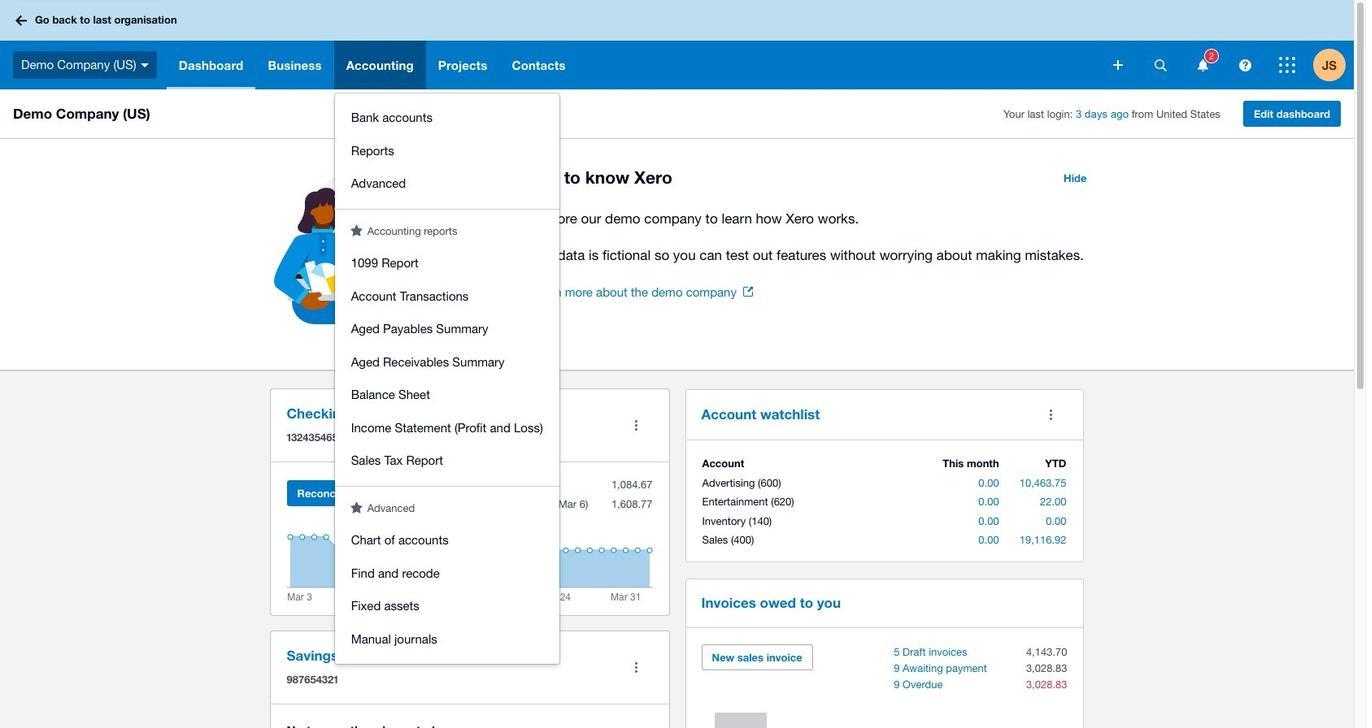 Task type: locate. For each thing, give the bounding box(es) containing it.
group
[[335, 94, 559, 209]]

list box
[[335, 94, 559, 664]]

svg image
[[15, 15, 27, 26], [1279, 57, 1296, 73], [1154, 59, 1167, 71], [1113, 60, 1123, 70]]

intro banner body element
[[531, 207, 1097, 267]]

svg image
[[1198, 59, 1208, 71], [1239, 59, 1251, 71], [140, 63, 149, 67]]

favourites image
[[350, 224, 362, 236]]

advanced group
[[335, 516, 559, 664]]

0 horizontal spatial svg image
[[140, 63, 149, 67]]

favourites image
[[350, 501, 362, 514]]

banner
[[0, 0, 1354, 664]]

accounts watchlist options image
[[1035, 399, 1067, 431]]

reports group
[[335, 239, 559, 486]]



Task type: vqa. For each thing, say whether or not it's contained in the screenshot.
Following at the right top
no



Task type: describe. For each thing, give the bounding box(es) containing it.
1 horizontal spatial svg image
[[1198, 59, 1208, 71]]

2 horizontal spatial svg image
[[1239, 59, 1251, 71]]



